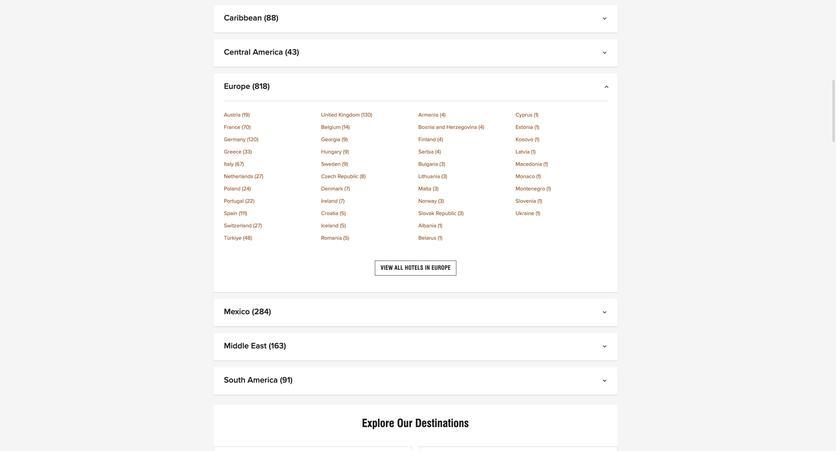 Task type: describe. For each thing, give the bounding box(es) containing it.
(120)
[[247, 137, 258, 143]]

slovenia (1)
[[516, 199, 542, 204]]

south
[[224, 377, 246, 385]]

bosnia
[[419, 125, 435, 130]]

georgia (9) link
[[321, 137, 413, 143]]

(284)
[[252, 308, 271, 317]]

austria (19)
[[224, 112, 250, 118]]

(5) for romania (5)
[[344, 236, 349, 241]]

(1) for cyprus (1)
[[534, 112, 539, 118]]

norway (3) link
[[419, 199, 510, 204]]

united
[[321, 112, 337, 118]]

ukraine (1)
[[516, 211, 541, 217]]

sweden (9) link
[[321, 162, 413, 167]]

sweden (9)
[[321, 162, 348, 167]]

serbia (4)
[[419, 149, 441, 155]]

(3) for lithuania (3)
[[442, 174, 448, 180]]

kingdom
[[339, 112, 360, 118]]

romania (5) link
[[321, 236, 413, 241]]

(3) for norway (3)
[[438, 199, 444, 204]]

france
[[224, 125, 241, 130]]

(19)
[[242, 112, 250, 118]]

ukraine
[[516, 211, 535, 217]]

sweden
[[321, 162, 341, 167]]

view
[[381, 265, 393, 272]]

germany (120)
[[224, 137, 258, 143]]

türkiye (48) link
[[224, 236, 316, 241]]

caribbean
[[224, 14, 262, 22]]

(4) for armenia (4)
[[440, 112, 446, 118]]

(27) for switzerland (27)
[[253, 223, 262, 229]]

germany
[[224, 137, 246, 143]]

(5) for croatia (5)
[[340, 211, 346, 217]]

slovenia (1) link
[[516, 199, 608, 204]]

belarus (1) link
[[419, 236, 510, 241]]

(27) for netherlands (27)
[[255, 174, 264, 180]]

explore our destinations
[[362, 417, 469, 431]]

hungary (9)
[[321, 149, 349, 155]]

(1) for kosovo (1)
[[535, 137, 540, 143]]

georgia
[[321, 137, 341, 143]]

(91)
[[280, 377, 293, 385]]

republic for czech
[[338, 174, 359, 180]]

czech
[[321, 174, 336, 180]]

kosovo (1)
[[516, 137, 540, 143]]

romania
[[321, 236, 342, 241]]

(67)
[[235, 162, 244, 167]]

finland (4) link
[[419, 137, 510, 143]]

(8)
[[360, 174, 366, 180]]

ireland (7)
[[321, 199, 345, 204]]

ireland (7) link
[[321, 199, 413, 204]]

finland
[[419, 137, 436, 143]]

arrow down image for mexico (284)
[[604, 311, 608, 317]]

austria
[[224, 112, 241, 118]]

spain
[[224, 211, 238, 217]]

arrow down image for central america (43)
[[604, 51, 608, 57]]

poland (24)
[[224, 186, 251, 192]]

arrow down image for caribbean (88)
[[604, 17, 608, 22]]

belarus
[[419, 236, 437, 241]]

america for central
[[253, 48, 283, 57]]

albania
[[419, 223, 437, 229]]

(1) for macedonia (1)
[[544, 162, 548, 167]]

latvia (1)
[[516, 149, 536, 155]]

(3) for malta (3)
[[433, 186, 439, 192]]

middle
[[224, 343, 249, 351]]

(24)
[[242, 186, 251, 192]]

macedonia (1)
[[516, 162, 548, 167]]

macedonia
[[516, 162, 542, 167]]

italy (67)
[[224, 162, 244, 167]]

0 horizontal spatial europe
[[224, 83, 250, 91]]

switzerland (27)
[[224, 223, 262, 229]]

türkiye (48)
[[224, 236, 252, 241]]

(88)
[[264, 14, 279, 22]]

ukraine (1) link
[[516, 211, 608, 217]]

south america (91)
[[224, 377, 293, 385]]

hungary (9) link
[[321, 149, 413, 155]]

(1) for estonia (1)
[[535, 125, 539, 130]]

central america (43)
[[224, 48, 299, 57]]

mexico (284)
[[224, 308, 271, 317]]

middle east (163)
[[224, 343, 286, 351]]

netherlands
[[224, 174, 253, 180]]

europe (818)
[[224, 83, 270, 91]]

in
[[425, 265, 430, 272]]

spain (111) link
[[224, 211, 316, 217]]

all
[[395, 265, 404, 272]]

our
[[397, 417, 413, 431]]

macedonia (1) link
[[516, 162, 608, 167]]

serbia
[[419, 149, 434, 155]]

ireland
[[321, 199, 338, 204]]

denmark (7)
[[321, 186, 350, 192]]



Task type: vqa. For each thing, say whether or not it's contained in the screenshot.
and
yes



Task type: locate. For each thing, give the bounding box(es) containing it.
1 vertical spatial (27)
[[253, 223, 262, 229]]

estonia
[[516, 125, 534, 130]]

1 vertical spatial arrow down image
[[604, 380, 608, 385]]

republic
[[338, 174, 359, 180], [436, 211, 457, 217]]

(1) down montenegro (1)
[[538, 199, 542, 204]]

1 vertical spatial (5)
[[340, 223, 346, 229]]

1 arrow down image from the top
[[604, 17, 608, 22]]

destinations
[[415, 417, 469, 431]]

(3) right bulgaria
[[440, 162, 445, 167]]

belgium (14) link
[[321, 125, 413, 130]]

(9) down (14)
[[342, 137, 348, 143]]

(4) right serbia
[[435, 149, 441, 155]]

2 vertical spatial arrow down image
[[604, 345, 608, 351]]

(4) up and
[[440, 112, 446, 118]]

iceland (5) link
[[321, 223, 413, 229]]

(1) right kosovo on the top right
[[535, 137, 540, 143]]

(27) up poland (24) "link"
[[255, 174, 264, 180]]

republic down norway (3)
[[436, 211, 457, 217]]

central
[[224, 48, 251, 57]]

2 vertical spatial (9)
[[342, 162, 348, 167]]

(1) right belarus at bottom right
[[438, 236, 443, 241]]

1 horizontal spatial europe
[[432, 265, 451, 272]]

0 vertical spatial republic
[[338, 174, 359, 180]]

albania (1) link
[[419, 223, 510, 229]]

portugal (22)
[[224, 199, 255, 204]]

albania (1)
[[419, 223, 443, 229]]

(1)
[[534, 112, 539, 118], [535, 125, 539, 130], [535, 137, 540, 143], [531, 149, 536, 155], [544, 162, 548, 167], [537, 174, 541, 180], [547, 186, 551, 192], [538, 199, 542, 204], [536, 211, 541, 217], [438, 223, 443, 229], [438, 236, 443, 241]]

slovak republic (3) link
[[419, 211, 510, 217]]

(3) right malta
[[433, 186, 439, 192]]

czech republic (8)
[[321, 174, 366, 180]]

(5) right romania
[[344, 236, 349, 241]]

0 vertical spatial (7)
[[345, 186, 350, 192]]

(1) for latvia (1)
[[531, 149, 536, 155]]

0 vertical spatial europe
[[224, 83, 250, 91]]

greece (33) link
[[224, 149, 316, 155]]

denmark (7) link
[[321, 186, 413, 192]]

(1) for monaco (1)
[[537, 174, 541, 180]]

(3) right the "lithuania" at the right top of the page
[[442, 174, 448, 180]]

america left the (91)
[[248, 377, 278, 385]]

2 arrow down image from the top
[[604, 380, 608, 385]]

(1) right macedonia
[[544, 162, 548, 167]]

(9) up czech republic (8)
[[342, 162, 348, 167]]

hungary
[[321, 149, 342, 155]]

republic for slovak
[[436, 211, 457, 217]]

1 vertical spatial arrow down image
[[604, 311, 608, 317]]

(818)
[[252, 83, 270, 91]]

0 vertical spatial (9)
[[342, 137, 348, 143]]

france (70)
[[224, 125, 251, 130]]

(9) for georgia (9)
[[342, 137, 348, 143]]

croatia
[[321, 211, 339, 217]]

republic left '(8)'
[[338, 174, 359, 180]]

(5) right iceland
[[340, 223, 346, 229]]

cyprus (1)
[[516, 112, 539, 118]]

(3) down norway (3) link
[[458, 211, 464, 217]]

cyprus
[[516, 112, 533, 118]]

1 vertical spatial (9)
[[343, 149, 349, 155]]

montenegro (1) link
[[516, 186, 608, 192]]

armenia (4) link
[[419, 112, 510, 118]]

(9) for sweden (9)
[[342, 162, 348, 167]]

1 vertical spatial america
[[248, 377, 278, 385]]

(1) for slovenia (1)
[[538, 199, 542, 204]]

slovenia
[[516, 199, 536, 204]]

czech republic (8) link
[[321, 174, 413, 180]]

(1) up slovenia (1) link
[[547, 186, 551, 192]]

(1) right latvia
[[531, 149, 536, 155]]

latvia (1) link
[[516, 149, 608, 155]]

(4) right herzegovina
[[479, 125, 485, 130]]

switzerland
[[224, 223, 252, 229]]

(7) for ireland (7)
[[339, 199, 345, 204]]

0 vertical spatial (27)
[[255, 174, 264, 180]]

arrow down image
[[604, 51, 608, 57], [604, 380, 608, 385]]

croatia (5) link
[[321, 211, 413, 217]]

greece
[[224, 149, 242, 155]]

bulgaria
[[419, 162, 438, 167]]

arrow down image for south america (91)
[[604, 380, 608, 385]]

(4) for finland (4)
[[438, 137, 443, 143]]

monaco (1) link
[[516, 174, 608, 180]]

1 arrow down image from the top
[[604, 51, 608, 57]]

1 vertical spatial republic
[[436, 211, 457, 217]]

iceland
[[321, 223, 339, 229]]

(4) down and
[[438, 137, 443, 143]]

bulgaria (3) link
[[419, 162, 510, 167]]

lithuania
[[419, 174, 440, 180]]

kosovo
[[516, 137, 534, 143]]

montenegro
[[516, 186, 545, 192]]

(130)
[[362, 112, 372, 118]]

(3) up slovak republic (3)
[[438, 199, 444, 204]]

(7) down czech republic (8)
[[345, 186, 350, 192]]

1 vertical spatial (7)
[[339, 199, 345, 204]]

kosovo (1) link
[[516, 137, 608, 143]]

(5) for iceland (5)
[[340, 223, 346, 229]]

malta (3) link
[[419, 186, 510, 192]]

iceland (5)
[[321, 223, 346, 229]]

(1) for ukraine (1)
[[536, 211, 541, 217]]

italy (67) link
[[224, 162, 316, 167]]

(1) right cyprus
[[534, 112, 539, 118]]

(33)
[[243, 149, 252, 155]]

belgium
[[321, 125, 341, 130]]

arrow down image
[[604, 17, 608, 22], [604, 311, 608, 317], [604, 345, 608, 351]]

view all hotels in europe link
[[375, 261, 457, 276]]

(1) right ukraine
[[536, 211, 541, 217]]

(9) right hungary
[[343, 149, 349, 155]]

0 horizontal spatial republic
[[338, 174, 359, 180]]

2 arrow down image from the top
[[604, 311, 608, 317]]

(48)
[[243, 236, 252, 241]]

france (70) link
[[224, 125, 316, 130]]

romania (5)
[[321, 236, 349, 241]]

germany (120) link
[[224, 137, 316, 143]]

montenegro (1)
[[516, 186, 551, 192]]

0 vertical spatial arrow down image
[[604, 51, 608, 57]]

(1) for montenegro (1)
[[547, 186, 551, 192]]

america left '(43)'
[[253, 48, 283, 57]]

estonia (1)
[[516, 125, 539, 130]]

lithuania (3) link
[[419, 174, 510, 180]]

0 vertical spatial (5)
[[340, 211, 346, 217]]

2 vertical spatial (5)
[[344, 236, 349, 241]]

bulgaria (3)
[[419, 162, 445, 167]]

poland (24) link
[[224, 186, 316, 192]]

arrow up image
[[604, 85, 608, 91]]

(111)
[[239, 211, 247, 217]]

(3) for bulgaria (3)
[[440, 162, 445, 167]]

(163)
[[269, 343, 286, 351]]

greece (33)
[[224, 149, 252, 155]]

(1) for albania (1)
[[438, 223, 443, 229]]

3 arrow down image from the top
[[604, 345, 608, 351]]

(1) for belarus (1)
[[438, 236, 443, 241]]

1 vertical spatial europe
[[432, 265, 451, 272]]

arrow down image for middle east (163)
[[604, 345, 608, 351]]

lithuania (3)
[[419, 174, 448, 180]]

(7) right ireland on the top
[[339, 199, 345, 204]]

armenia
[[419, 112, 439, 118]]

america for south
[[248, 377, 278, 385]]

0 vertical spatial america
[[253, 48, 283, 57]]

(1) down slovak republic (3)
[[438, 223, 443, 229]]

europe
[[224, 83, 250, 91], [432, 265, 451, 272]]

portugal (22) link
[[224, 199, 316, 204]]

(1) right "estonia"
[[535, 125, 539, 130]]

norway
[[419, 199, 437, 204]]

(7) for denmark (7)
[[345, 186, 350, 192]]

0 vertical spatial arrow down image
[[604, 17, 608, 22]]

(27) down spain (111) link
[[253, 223, 262, 229]]

(5) right 'croatia'
[[340, 211, 346, 217]]

europe left (818)
[[224, 83, 250, 91]]

switzerland (27) link
[[224, 223, 316, 229]]

bosnia and herzegovina (4) link
[[419, 125, 510, 130]]

united kingdom (130)
[[321, 112, 372, 118]]

hotels
[[405, 265, 424, 272]]

bosnia and herzegovina (4)
[[419, 125, 485, 130]]

(1) right the monaco
[[537, 174, 541, 180]]

(9)
[[342, 137, 348, 143], [343, 149, 349, 155], [342, 162, 348, 167]]

(9) for hungary (9)
[[343, 149, 349, 155]]

1 horizontal spatial republic
[[436, 211, 457, 217]]

mexico
[[224, 308, 250, 317]]

(43)
[[285, 48, 299, 57]]

europe right in
[[432, 265, 451, 272]]

(4) for serbia (4)
[[435, 149, 441, 155]]



